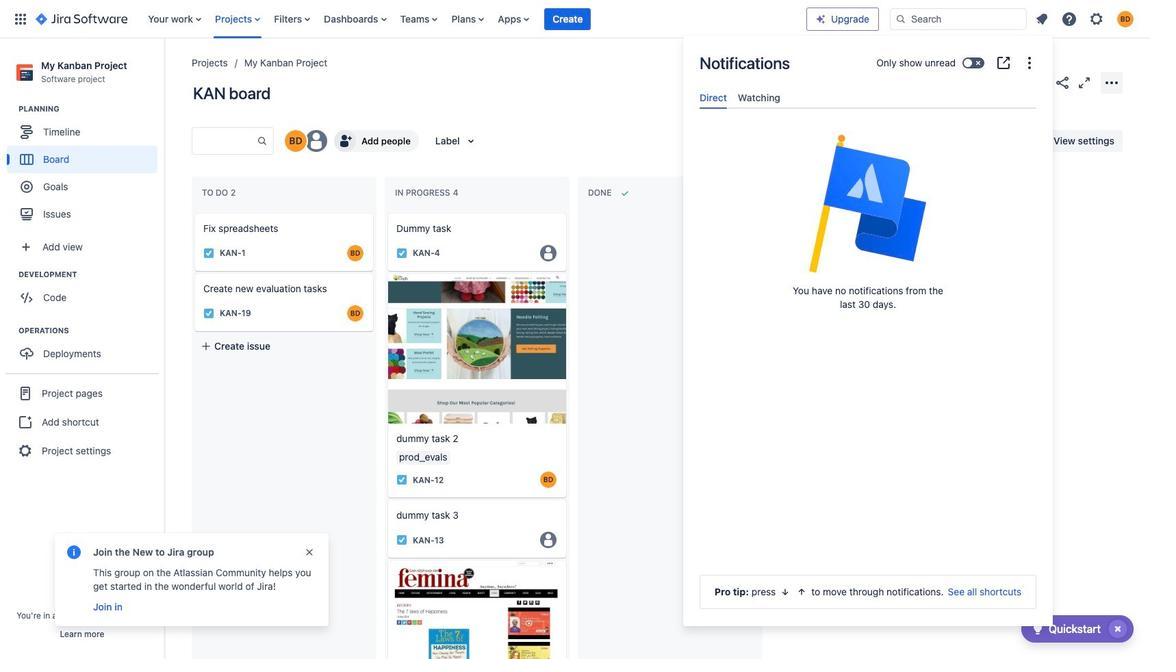 Task type: vqa. For each thing, say whether or not it's contained in the screenshot.
PLANNING icon
yes



Task type: locate. For each thing, give the bounding box(es) containing it.
heading
[[18, 104, 164, 115], [18, 269, 164, 280], [18, 326, 164, 337]]

Search field
[[891, 8, 1028, 30]]

heading for the "development" icon
[[18, 269, 164, 280]]

0 horizontal spatial task image
[[203, 248, 214, 259]]

list item
[[545, 0, 592, 38]]

help image
[[1062, 11, 1078, 27]]

heading for operations icon
[[18, 326, 164, 337]]

1 vertical spatial heading
[[18, 269, 164, 280]]

create issue image
[[186, 204, 202, 221], [379, 204, 395, 221], [379, 264, 395, 281], [379, 491, 395, 508]]

2 vertical spatial task image
[[397, 475, 408, 486]]

jira software image
[[36, 11, 128, 27], [36, 11, 128, 27]]

3 heading from the top
[[18, 326, 164, 337]]

group
[[7, 104, 164, 232], [7, 269, 164, 316], [7, 326, 164, 372], [5, 374, 159, 471]]

1 horizontal spatial task image
[[397, 535, 408, 546]]

development image
[[2, 267, 18, 283]]

arrow down image
[[781, 587, 792, 598]]

add people image
[[337, 133, 354, 149]]

planning image
[[2, 101, 18, 117]]

Search this board text field
[[193, 129, 257, 153]]

1 heading from the top
[[18, 104, 164, 115]]

banner
[[0, 0, 1151, 38]]

2 heading from the top
[[18, 269, 164, 280]]

group for planning image
[[7, 104, 164, 232]]

dismiss quickstart image
[[1108, 619, 1130, 641]]

dialog
[[684, 36, 1054, 627]]

sidebar element
[[0, 38, 164, 660]]

primary element
[[8, 0, 807, 38]]

None search field
[[891, 8, 1028, 30]]

tab list
[[695, 86, 1043, 109]]

0 vertical spatial heading
[[18, 104, 164, 115]]

list
[[141, 0, 807, 38], [1030, 7, 1143, 31]]

2 vertical spatial heading
[[18, 326, 164, 337]]

tab panel
[[695, 109, 1043, 121]]

task image
[[203, 248, 214, 259], [397, 535, 408, 546]]

info image
[[66, 545, 82, 561]]

arrow up image
[[797, 587, 808, 598]]

task image
[[397, 248, 408, 259], [203, 308, 214, 319], [397, 475, 408, 486]]



Task type: describe. For each thing, give the bounding box(es) containing it.
star kan board image
[[1033, 74, 1050, 91]]

1 horizontal spatial list
[[1030, 7, 1143, 31]]

goal image
[[21, 181, 33, 193]]

notifications image
[[1035, 11, 1051, 27]]

enter full screen image
[[1077, 74, 1093, 91]]

1 vertical spatial task image
[[203, 308, 214, 319]]

open notifications in a new tab image
[[996, 55, 1013, 71]]

0 horizontal spatial list
[[141, 0, 807, 38]]

group for the "development" icon
[[7, 269, 164, 316]]

0 vertical spatial task image
[[203, 248, 214, 259]]

more image
[[1022, 55, 1039, 71]]

sidebar navigation image
[[149, 55, 180, 82]]

heading for planning image
[[18, 104, 164, 115]]

dismiss image
[[304, 547, 315, 558]]

appswitcher icon image
[[12, 11, 29, 27]]

your profile and settings image
[[1118, 11, 1135, 27]]

in progress element
[[395, 188, 461, 198]]

settings image
[[1089, 11, 1106, 27]]

more actions image
[[1104, 74, 1121, 91]]

import image
[[870, 133, 887, 149]]

operations image
[[2, 323, 18, 339]]

to do element
[[202, 188, 239, 198]]

search image
[[896, 13, 907, 24]]

0 vertical spatial task image
[[397, 248, 408, 259]]

1 vertical spatial task image
[[397, 535, 408, 546]]

group for operations icon
[[7, 326, 164, 372]]



